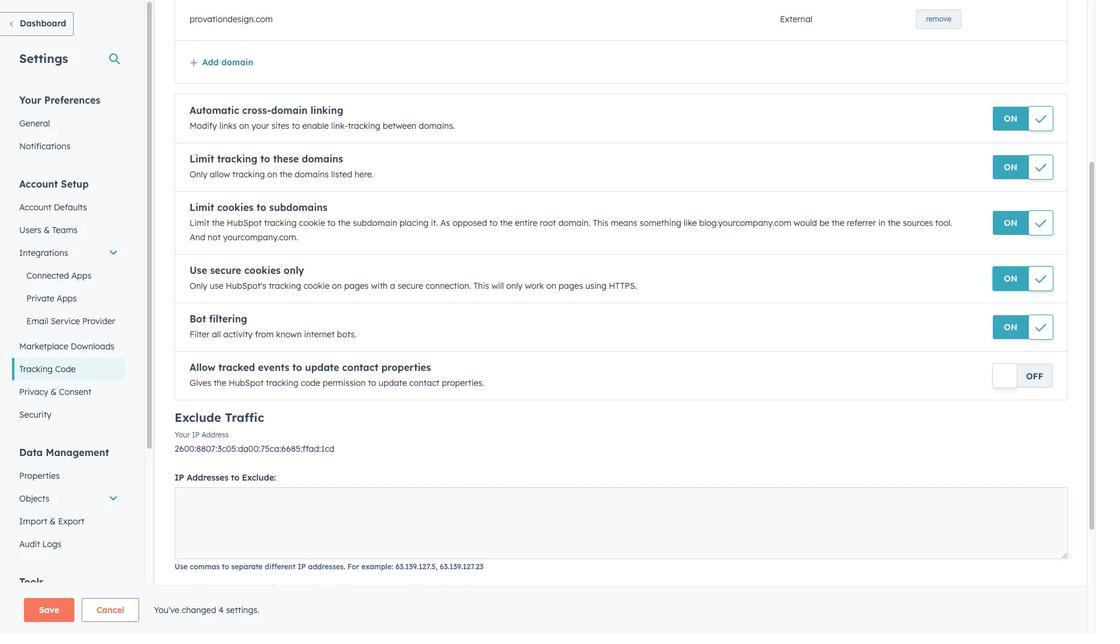 Task type: describe. For each thing, give the bounding box(es) containing it.
hubspot inside allow tracked events to update contact properties gives the hubspot tracking code permission to update contact properties.
[[229, 378, 264, 389]]

privacy
[[19, 387, 48, 398]]

defaults
[[54, 202, 87, 213]]

subdomain
[[353, 218, 397, 229]]

setup
[[61, 178, 89, 190]]

domains.
[[419, 121, 455, 131]]

automatic
[[190, 104, 239, 116]]

code
[[55, 364, 76, 375]]

yourcompany.com.
[[223, 232, 298, 243]]

add
[[202, 57, 219, 68]]

you've
[[154, 605, 179, 616]]

tracking right allow
[[232, 169, 265, 180]]

limit tracking to these domains only allow tracking on the domains listed here.
[[190, 153, 374, 180]]

to right commas
[[222, 563, 229, 572]]

privacy & consent
[[19, 387, 91, 398]]

audit logs link
[[12, 533, 125, 556]]

63.139.127.23
[[440, 563, 484, 572]]

data management
[[19, 447, 109, 459]]

the right opposed
[[500, 218, 513, 229]]

exclude:
[[242, 473, 276, 484]]

to right opposed
[[490, 218, 498, 229]]

0 horizontal spatial contact
[[342, 362, 378, 374]]

apps for private apps
[[57, 293, 77, 304]]

email
[[26, 316, 48, 327]]

0 horizontal spatial these
[[199, 611, 221, 622]]

separate
[[231, 563, 263, 572]]

link-
[[331, 121, 348, 131]]

commas
[[190, 563, 220, 572]]

import & export
[[19, 517, 84, 527]]

to right permission
[[368, 378, 376, 389]]

ranges
[[285, 584, 309, 593]]

account defaults
[[19, 202, 87, 213]]

import & export link
[[12, 511, 125, 533]]

logs
[[43, 539, 61, 550]]

your preferences element
[[12, 94, 125, 158]]

data management element
[[12, 446, 125, 556]]

on for bot filtering
[[1004, 322, 1018, 333]]

save button
[[24, 599, 74, 623]]

connection.
[[426, 281, 471, 292]]

only inside use secure cookies only only use hubspot's tracking cookie on pages with a secure connection. this will only work on pages using https.
[[190, 281, 207, 292]]

add domain button
[[190, 57, 253, 68]]

cancel
[[96, 605, 124, 616]]

modify
[[190, 121, 217, 131]]

use dashes to represent entire ranges of ip addresses. for example: 63.139.127.0 - 63.139.127.255
[[175, 584, 514, 593]]

hubspot inside limit cookies to subdomains limit the hubspot tracking cookie to the subdomain placing it. as opposed to the entire root domain. this means something like blog.yourcompany.com would be the referrer in the sources tool. and not yourcompany.com.
[[227, 218, 262, 229]]

users & teams link
[[12, 219, 125, 242]]

consent
[[59, 387, 91, 398]]

your inside exclude traffic your ip address 2600:8807:3c05:da00:75ca:6685:ffad:1cd
[[175, 431, 190, 440]]

properties
[[19, 471, 60, 482]]

connected apps
[[26, 271, 92, 281]]

0 horizontal spatial your
[[19, 94, 41, 106]]

limit for limit tracking to these domains
[[190, 153, 214, 165]]

sources
[[903, 218, 933, 229]]

between
[[383, 121, 417, 131]]

the up 'not'
[[212, 218, 225, 229]]

0 vertical spatial addresses.
[[308, 563, 345, 572]]

on for limit tracking to these domains
[[1004, 162, 1018, 173]]

something
[[640, 218, 682, 229]]

cookies inside limit cookies to subdomains limit the hubspot tracking cookie to the subdomain placing it. as opposed to the entire root domain. this means something like blog.yourcompany.com would be the referrer in the sources tool. and not yourcompany.com.
[[217, 202, 254, 214]]

only inside the limit tracking to these domains only allow tracking on the domains listed here.
[[190, 169, 207, 180]]

0 vertical spatial domains
[[302, 153, 343, 165]]

all
[[212, 329, 221, 340]]

objects button
[[12, 488, 125, 511]]

cookies inside use secure cookies only only use hubspot's tracking cookie on pages with a secure connection. this will only work on pages using https.
[[244, 265, 281, 277]]

add domain
[[202, 57, 253, 68]]

you've changed 4 settings.
[[154, 605, 259, 616]]

account setup
[[19, 178, 89, 190]]

export
[[58, 517, 84, 527]]

dashboard
[[20, 18, 66, 29]]

notifications
[[19, 141, 70, 152]]

as
[[441, 218, 450, 229]]

account setup element
[[12, 178, 125, 427]]

import
[[19, 517, 47, 527]]

account for account setup
[[19, 178, 58, 190]]

1 vertical spatial domains
[[295, 169, 329, 180]]

From these referrers: text field
[[175, 626, 1068, 635]]

tools
[[19, 577, 44, 589]]

the right the in
[[888, 218, 901, 229]]

tracking
[[19, 364, 53, 375]]

tool.
[[936, 218, 953, 229]]

remove button
[[916, 9, 962, 29]]

tracking inside limit cookies to subdomains limit the hubspot tracking cookie to the subdomain placing it. as opposed to the entire root domain. this means something like blog.yourcompany.com would be the referrer in the sources tool. and not yourcompany.com.
[[264, 218, 297, 229]]

privacy & consent link
[[12, 381, 125, 404]]

allow tracked events to update contact properties gives the hubspot tracking code permission to update contact properties.
[[190, 362, 484, 389]]

& for export
[[50, 517, 56, 527]]

like
[[684, 218, 697, 229]]

3 limit from the top
[[190, 218, 209, 229]]

filtering
[[209, 313, 247, 325]]

the inside the limit tracking to these domains only allow tracking on the domains listed here.
[[280, 169, 292, 180]]

use secure cookies only only use hubspot's tracking cookie on pages with a secure connection. this will only work on pages using https.
[[190, 265, 637, 292]]

apps for connected apps
[[71, 271, 92, 281]]

on for limit cookies to subdomains
[[1004, 218, 1018, 229]]

gives
[[190, 378, 211, 389]]

1 vertical spatial for
[[370, 584, 382, 593]]

means
[[611, 218, 637, 229]]

audit
[[19, 539, 40, 550]]

use for commas
[[175, 563, 188, 572]]

different
[[265, 563, 296, 572]]

not
[[208, 232, 221, 243]]

blog.yourcompany.com
[[699, 218, 792, 229]]

properties
[[381, 362, 431, 374]]

tracking code link
[[12, 358, 125, 381]]

private apps
[[26, 293, 77, 304]]

these inside the limit tracking to these domains only allow tracking on the domains listed here.
[[273, 153, 299, 165]]

ip inside exclude traffic your ip address 2600:8807:3c05:da00:75ca:6685:ffad:1cd
[[192, 431, 200, 440]]

https.
[[609, 281, 637, 292]]

with
[[371, 281, 388, 292]]

downloads
[[71, 341, 115, 352]]

cancel button
[[81, 599, 139, 623]]

& for teams
[[44, 225, 50, 236]]

use for dashes
[[175, 584, 188, 593]]

teams
[[52, 225, 77, 236]]

account for account defaults
[[19, 202, 51, 213]]

security
[[19, 410, 51, 421]]

enable
[[302, 121, 329, 131]]



Task type: locate. For each thing, give the bounding box(es) containing it.
tracking down subdomains
[[264, 218, 297, 229]]

this inside limit cookies to subdomains limit the hubspot tracking cookie to the subdomain placing it. as opposed to the entire root domain. this means something like blog.yourcompany.com would be the referrer in the sources tool. and not yourcompany.com.
[[593, 218, 609, 229]]

to inside automatic cross-domain linking modify links on your sites to enable link-tracking between domains.
[[292, 121, 300, 131]]

1 limit from the top
[[190, 153, 214, 165]]

1 vertical spatial update
[[379, 378, 407, 389]]

2 on from the top
[[1004, 162, 1018, 173]]

0 vertical spatial limit
[[190, 153, 214, 165]]

update down properties
[[379, 378, 407, 389]]

the
[[280, 169, 292, 180], [212, 218, 225, 229], [338, 218, 351, 229], [500, 218, 513, 229], [832, 218, 845, 229], [888, 218, 901, 229], [214, 378, 226, 389]]

0 horizontal spatial this
[[474, 281, 489, 292]]

1 vertical spatial only
[[190, 281, 207, 292]]

to right dashes
[[217, 584, 224, 593]]

2 pages from the left
[[559, 281, 583, 292]]

1 vertical spatial contact
[[409, 378, 440, 389]]

& left export
[[50, 517, 56, 527]]

tracking left between
[[348, 121, 381, 131]]

0 vertical spatial these
[[273, 153, 299, 165]]

use left commas
[[175, 563, 188, 572]]

connected
[[26, 271, 69, 281]]

secure
[[210, 265, 241, 277], [398, 281, 423, 292]]

on up subdomains
[[267, 169, 277, 180]]

0 vertical spatial secure
[[210, 265, 241, 277]]

1 vertical spatial only
[[506, 281, 523, 292]]

code
[[301, 378, 320, 389]]

domains up listed
[[302, 153, 343, 165]]

example: down the 63.139.127.5,
[[384, 584, 416, 593]]

1 account from the top
[[19, 178, 58, 190]]

use left dashes
[[175, 584, 188, 593]]

1 vertical spatial your
[[175, 431, 190, 440]]

marketplace downloads
[[19, 341, 115, 352]]

for
[[348, 563, 359, 572], [370, 584, 382, 593]]

apps down integrations button
[[71, 271, 92, 281]]

remove
[[926, 14, 952, 23]]

on inside the limit tracking to these domains only allow tracking on the domains listed here.
[[267, 169, 277, 180]]

these down the sites
[[273, 153, 299, 165]]

on inside automatic cross-domain linking modify links on your sites to enable link-tracking between domains.
[[239, 121, 249, 131]]

use
[[190, 265, 207, 277], [175, 563, 188, 572], [175, 584, 188, 593]]

this left means
[[593, 218, 609, 229]]

0 vertical spatial this
[[593, 218, 609, 229]]

pages left with
[[344, 281, 369, 292]]

allow
[[190, 362, 216, 374]]

&
[[44, 225, 50, 236], [51, 387, 57, 398], [50, 517, 56, 527]]

1 horizontal spatial update
[[379, 378, 407, 389]]

ip right different
[[298, 563, 306, 572]]

to up code
[[292, 362, 302, 374]]

account up account defaults
[[19, 178, 58, 190]]

0 vertical spatial cookies
[[217, 202, 254, 214]]

on for use secure cookies only
[[1004, 274, 1018, 284]]

on right links
[[239, 121, 249, 131]]

on right work
[[546, 281, 556, 292]]

0 vertical spatial only
[[284, 265, 304, 277]]

tracking inside automatic cross-domain linking modify links on your sites to enable link-tracking between domains.
[[348, 121, 381, 131]]

1 vertical spatial these
[[199, 611, 221, 622]]

these right the from
[[199, 611, 221, 622]]

IP Addresses to Exclude: text field
[[175, 488, 1068, 560]]

your down exclude
[[175, 431, 190, 440]]

2 vertical spatial &
[[50, 517, 56, 527]]

limit
[[190, 153, 214, 165], [190, 202, 214, 214], [190, 218, 209, 229]]

only left use
[[190, 281, 207, 292]]

0 vertical spatial example:
[[361, 563, 393, 572]]

2 vertical spatial limit
[[190, 218, 209, 229]]

0 horizontal spatial update
[[305, 362, 339, 374]]

use inside use secure cookies only only use hubspot's tracking cookie on pages with a secure connection. this will only work on pages using https.
[[190, 265, 207, 277]]

from
[[175, 611, 196, 622]]

provider
[[82, 316, 115, 327]]

addresses. down use commas to separate different ip addresses. for example: 63.139.127.5, 63.139.127.23
[[331, 584, 368, 593]]

0 horizontal spatial only
[[284, 265, 304, 277]]

4
[[219, 605, 224, 616]]

secure right a
[[398, 281, 423, 292]]

private
[[26, 293, 54, 304]]

2 limit from the top
[[190, 202, 214, 214]]

hubspot
[[227, 218, 262, 229], [229, 378, 264, 389]]

contact
[[342, 362, 378, 374], [409, 378, 440, 389]]

& right users
[[44, 225, 50, 236]]

ip down exclude
[[192, 431, 200, 440]]

domain right add
[[221, 57, 253, 68]]

ip addresses to exclude:
[[175, 473, 276, 484]]

1 vertical spatial domain
[[271, 104, 308, 116]]

-
[[461, 584, 464, 593]]

from
[[255, 329, 274, 340]]

integrations button
[[12, 242, 125, 265]]

listed
[[331, 169, 352, 180]]

the up subdomains
[[280, 169, 292, 180]]

limit inside the limit tracking to these domains only allow tracking on the domains listed here.
[[190, 153, 214, 165]]

1 horizontal spatial pages
[[559, 281, 583, 292]]

for down use commas to separate different ip addresses. for example: 63.139.127.5, 63.139.127.23
[[370, 584, 382, 593]]

cookie for subdomains
[[299, 218, 325, 229]]

connected apps link
[[12, 265, 125, 287]]

1 vertical spatial example:
[[384, 584, 416, 593]]

this inside use secure cookies only only use hubspot's tracking cookie on pages with a secure connection. this will only work on pages using https.
[[474, 281, 489, 292]]

apps up service on the left
[[57, 293, 77, 304]]

events
[[258, 362, 289, 374]]

only
[[284, 265, 304, 277], [506, 281, 523, 292]]

your up the general on the top left of the page
[[19, 94, 41, 106]]

0 vertical spatial hubspot
[[227, 218, 262, 229]]

63.139.127.5,
[[396, 563, 438, 572]]

secure up use
[[210, 265, 241, 277]]

the right "gives"
[[214, 378, 226, 389]]

account up users
[[19, 202, 51, 213]]

1 vertical spatial entire
[[262, 584, 283, 593]]

bots.
[[337, 329, 357, 340]]

2 account from the top
[[19, 202, 51, 213]]

0 vertical spatial &
[[44, 225, 50, 236]]

1 vertical spatial this
[[474, 281, 489, 292]]

ip right of
[[320, 584, 329, 593]]

1 horizontal spatial contact
[[409, 378, 440, 389]]

your
[[252, 121, 269, 131]]

3 on from the top
[[1004, 218, 1018, 229]]

1 horizontal spatial for
[[370, 584, 382, 593]]

0 vertical spatial your
[[19, 94, 41, 106]]

tracking right hubspot's
[[269, 281, 301, 292]]

cookie
[[299, 218, 325, 229], [304, 281, 330, 292]]

0 horizontal spatial secure
[[210, 265, 241, 277]]

would
[[794, 218, 817, 229]]

to right the sites
[[292, 121, 300, 131]]

the inside allow tracked events to update contact properties gives the hubspot tracking code permission to update contact properties.
[[214, 378, 226, 389]]

contact down properties
[[409, 378, 440, 389]]

address
[[202, 431, 229, 440]]

cross-
[[242, 104, 271, 116]]

for up use dashes to represent entire ranges of ip addresses. for example: 63.139.127.0 - 63.139.127.255
[[348, 563, 359, 572]]

referrer
[[847, 218, 876, 229]]

1 horizontal spatial only
[[506, 281, 523, 292]]

ip left addresses on the bottom
[[175, 473, 184, 484]]

pages
[[344, 281, 369, 292], [559, 281, 583, 292]]

1 only from the top
[[190, 169, 207, 180]]

settings.
[[226, 605, 259, 616]]

tracking up allow
[[217, 153, 257, 165]]

the right be
[[832, 218, 845, 229]]

0 horizontal spatial domain
[[221, 57, 253, 68]]

tracking inside allow tracked events to update contact properties gives the hubspot tracking code permission to update contact properties.
[[266, 378, 299, 389]]

addresses. up of
[[308, 563, 345, 572]]

security link
[[12, 404, 125, 427]]

1 horizontal spatial entire
[[515, 218, 538, 229]]

0 vertical spatial use
[[190, 265, 207, 277]]

dashboard link
[[0, 12, 74, 36]]

account defaults link
[[12, 196, 125, 219]]

0 horizontal spatial entire
[[262, 584, 283, 593]]

domain inside automatic cross-domain linking modify links on your sites to enable link-tracking between domains.
[[271, 104, 308, 116]]

cookies down allow
[[217, 202, 254, 214]]

to down "your"
[[260, 153, 270, 165]]

0 vertical spatial update
[[305, 362, 339, 374]]

preferences
[[44, 94, 100, 106]]

tracking inside use secure cookies only only use hubspot's tracking cookie on pages with a secure connection. this will only work on pages using https.
[[269, 281, 301, 292]]

0 horizontal spatial pages
[[344, 281, 369, 292]]

& right privacy
[[51, 387, 57, 398]]

filter
[[190, 329, 210, 340]]

allow
[[210, 169, 230, 180]]

domains left listed
[[295, 169, 329, 180]]

to
[[292, 121, 300, 131], [260, 153, 270, 165], [257, 202, 266, 214], [327, 218, 336, 229], [490, 218, 498, 229], [292, 362, 302, 374], [368, 378, 376, 389], [231, 473, 240, 484], [222, 563, 229, 572], [217, 584, 224, 593]]

0 vertical spatial apps
[[71, 271, 92, 281]]

automatic cross-domain linking modify links on your sites to enable link-tracking between domains.
[[190, 104, 455, 131]]

using
[[586, 281, 607, 292]]

& inside 'data management' element
[[50, 517, 56, 527]]

1 vertical spatial hubspot
[[229, 378, 264, 389]]

use for secure
[[190, 265, 207, 277]]

0 vertical spatial only
[[190, 169, 207, 180]]

entire down different
[[262, 584, 283, 593]]

use down and
[[190, 265, 207, 277]]

0 vertical spatial contact
[[342, 362, 378, 374]]

update
[[305, 362, 339, 374], [379, 378, 407, 389]]

exclude traffic your ip address 2600:8807:3c05:da00:75ca:6685:ffad:1cd
[[175, 410, 335, 455]]

to up yourcompany.com.
[[257, 202, 266, 214]]

0 vertical spatial account
[[19, 178, 58, 190]]

1 vertical spatial cookies
[[244, 265, 281, 277]]

only down yourcompany.com.
[[284, 265, 304, 277]]

example: left the 63.139.127.5,
[[361, 563, 393, 572]]

general
[[19, 118, 50, 129]]

pages left using
[[559, 281, 583, 292]]

1 vertical spatial apps
[[57, 293, 77, 304]]

activity
[[223, 329, 253, 340]]

0 horizontal spatial for
[[348, 563, 359, 572]]

here.
[[355, 169, 374, 180]]

1 vertical spatial use
[[175, 563, 188, 572]]

service
[[51, 316, 80, 327]]

properties link
[[12, 465, 125, 488]]

on for automatic cross-domain linking
[[1004, 113, 1018, 124]]

only right 'will'
[[506, 281, 523, 292]]

your preferences
[[19, 94, 100, 106]]

changed
[[182, 605, 216, 616]]

hubspot down tracked
[[229, 378, 264, 389]]

entire left root
[[515, 218, 538, 229]]

0 vertical spatial domain
[[221, 57, 253, 68]]

4 on from the top
[[1004, 274, 1018, 284]]

the left subdomain
[[338, 218, 351, 229]]

1 vertical spatial limit
[[190, 202, 214, 214]]

1 vertical spatial &
[[51, 387, 57, 398]]

bot filtering filter all activity from known internet bots.
[[190, 313, 357, 340]]

provationdesign.com
[[190, 14, 273, 24]]

1 vertical spatial cookie
[[304, 281, 330, 292]]

1 vertical spatial addresses.
[[331, 584, 368, 593]]

only left allow
[[190, 169, 207, 180]]

1 horizontal spatial your
[[175, 431, 190, 440]]

traffic
[[225, 410, 264, 425]]

root
[[540, 218, 556, 229]]

hubspot's
[[226, 281, 266, 292]]

in
[[879, 218, 886, 229]]

known
[[276, 329, 302, 340]]

1 vertical spatial account
[[19, 202, 51, 213]]

1 pages from the left
[[344, 281, 369, 292]]

on left with
[[332, 281, 342, 292]]

0 vertical spatial entire
[[515, 218, 538, 229]]

1 horizontal spatial these
[[273, 153, 299, 165]]

cookie down subdomains
[[299, 218, 325, 229]]

& for consent
[[51, 387, 57, 398]]

limit for limit cookies to subdomains
[[190, 202, 214, 214]]

contact up permission
[[342, 362, 378, 374]]

cookies up hubspot's
[[244, 265, 281, 277]]

settings
[[19, 51, 68, 66]]

use commas to separate different ip addresses. for example: 63.139.127.5, 63.139.127.23
[[175, 563, 484, 572]]

hubspot up yourcompany.com.
[[227, 218, 262, 229]]

this left 'will'
[[474, 281, 489, 292]]

1 on from the top
[[1004, 113, 1018, 124]]

permission
[[323, 378, 366, 389]]

1 vertical spatial secure
[[398, 281, 423, 292]]

to inside the limit tracking to these domains only allow tracking on the domains listed here.
[[260, 153, 270, 165]]

placing
[[400, 218, 429, 229]]

marketplace downloads link
[[12, 335, 125, 358]]

entire inside limit cookies to subdomains limit the hubspot tracking cookie to the subdomain placing it. as opposed to the entire root domain. this means something like blog.yourcompany.com would be the referrer in the sources tool. and not yourcompany.com.
[[515, 218, 538, 229]]

from these referrers:
[[175, 611, 261, 622]]

entire
[[515, 218, 538, 229], [262, 584, 283, 593]]

2 only from the top
[[190, 281, 207, 292]]

domain up the sites
[[271, 104, 308, 116]]

cookie for only
[[304, 281, 330, 292]]

1 horizontal spatial domain
[[271, 104, 308, 116]]

5 on from the top
[[1004, 322, 1018, 333]]

represent
[[226, 584, 260, 593]]

objects
[[19, 494, 49, 505]]

cookie inside use secure cookies only only use hubspot's tracking cookie on pages with a secure connection. this will only work on pages using https.
[[304, 281, 330, 292]]

tracking down events
[[266, 378, 299, 389]]

to down subdomains
[[327, 218, 336, 229]]

1 horizontal spatial this
[[593, 218, 609, 229]]

update up code
[[305, 362, 339, 374]]

2 vertical spatial use
[[175, 584, 188, 593]]

tracking code
[[19, 364, 76, 375]]

cookie up internet
[[304, 281, 330, 292]]

to left exclude:
[[231, 473, 240, 484]]

cookie inside limit cookies to subdomains limit the hubspot tracking cookie to the subdomain placing it. as opposed to the entire root domain. this means something like blog.yourcompany.com would be the referrer in the sources tool. and not yourcompany.com.
[[299, 218, 325, 229]]

0 vertical spatial for
[[348, 563, 359, 572]]

bot
[[190, 313, 206, 325]]

0 vertical spatial cookie
[[299, 218, 325, 229]]

1 horizontal spatial secure
[[398, 281, 423, 292]]



Task type: vqa. For each thing, say whether or not it's contained in the screenshot.
'Email Service Provider'
yes



